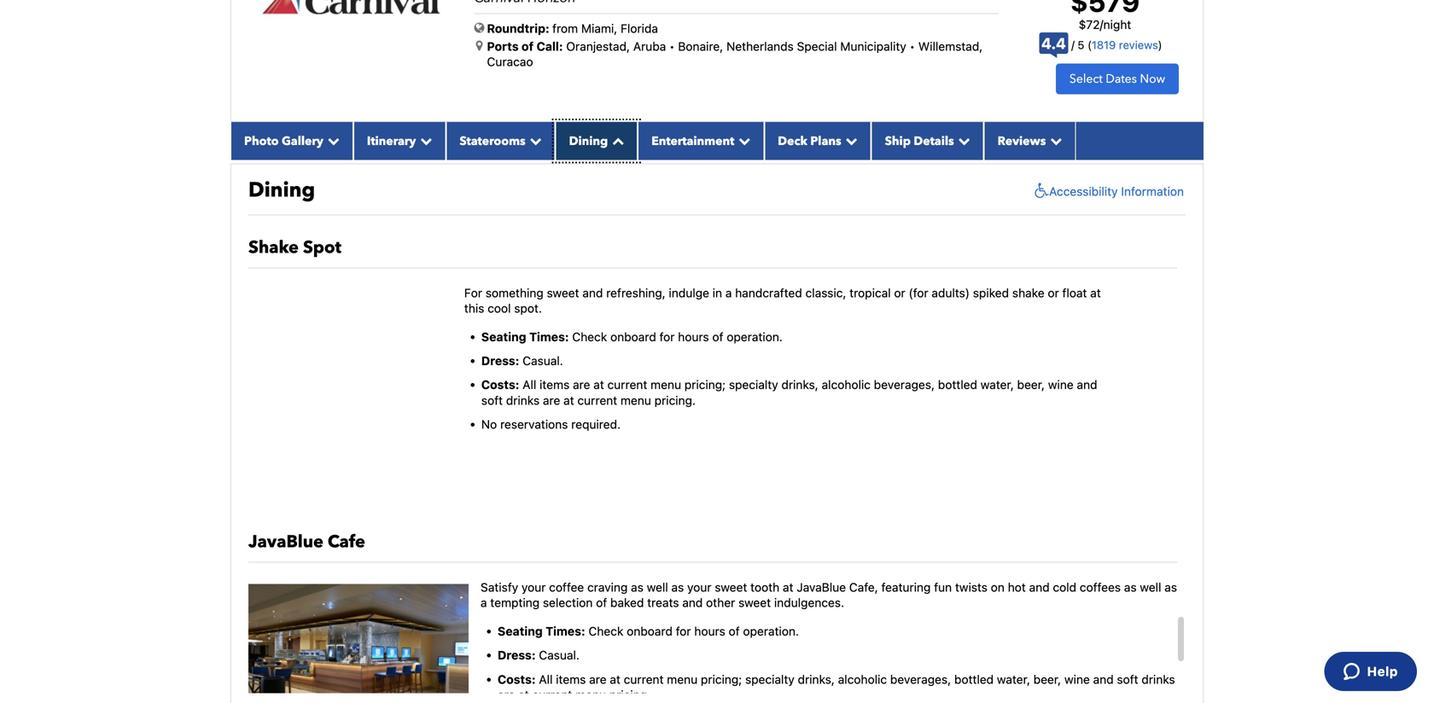 Task type: locate. For each thing, give the bounding box(es) containing it.
/ left 5
[[1072, 39, 1075, 51]]

chevron down image for ship details
[[955, 135, 971, 147]]

1 vertical spatial beer,
[[1034, 673, 1062, 687]]

0 vertical spatial seating
[[482, 330, 527, 344]]

1 vertical spatial all items are at current menu pricing; specialty drinks, alcoholic beverages, bottled water, beer, wine and soft drinks are at current menu pricing.
[[498, 673, 1176, 702]]

1 horizontal spatial a
[[726, 286, 732, 300]]

ports
[[487, 39, 519, 53]]

your up the tempting
[[522, 581, 546, 595]]

pricing. for as
[[610, 688, 651, 702]]

entertainment button
[[638, 122, 765, 160]]

0 vertical spatial seating times: check onboard for hours of operation.
[[482, 330, 783, 344]]

4.4 / 5 ( 1819 reviews )
[[1042, 34, 1163, 53]]

2 your from the left
[[688, 581, 712, 595]]

1 vertical spatial specialty
[[746, 673, 795, 687]]

1 vertical spatial seating
[[498, 625, 543, 639]]

chevron down image
[[526, 135, 542, 147], [735, 135, 751, 147]]

pricing; for your
[[701, 673, 742, 687]]

/
[[1100, 17, 1104, 32], [1072, 39, 1075, 51]]

wine
[[1049, 378, 1074, 392], [1065, 673, 1090, 687]]

0 vertical spatial specialty
[[729, 378, 779, 392]]

featuring
[[882, 581, 931, 595]]

1 vertical spatial javablue
[[797, 581, 846, 595]]

map marker image
[[476, 40, 483, 52]]

alcoholic
[[822, 378, 871, 392], [838, 673, 887, 687]]

0 vertical spatial operation.
[[727, 330, 783, 344]]

0 vertical spatial all items are at current menu pricing; specialty drinks, alcoholic beverages, bottled water, beer, wine and soft drinks are at current menu pricing.
[[482, 378, 1098, 408]]

1 vertical spatial check
[[589, 625, 624, 639]]

bottled
[[938, 378, 978, 392], [955, 673, 994, 687]]

staterooms button
[[446, 122, 556, 160]]

dress: for satisfy your coffee craving as well as your sweet tooth at javablue cafe, featuring fun twists on hot and cold coffees as well as a tempting selection of baked treats and other sweet indulgences.
[[498, 649, 536, 663]]

sweet up other
[[715, 581, 748, 595]]

check for and
[[572, 330, 607, 344]]

chevron down image up wheelchair "image" at right
[[1046, 135, 1063, 147]]

javablue up indulgences.
[[797, 581, 846, 595]]

0 vertical spatial items
[[540, 378, 570, 392]]

onboard down refreshing,
[[611, 330, 657, 344]]

0 vertical spatial wine
[[1049, 378, 1074, 392]]

operation. for handcrafted
[[727, 330, 783, 344]]

netherlands
[[727, 39, 794, 53]]

0 horizontal spatial for
[[660, 330, 675, 344]]

specialty for handcrafted
[[729, 378, 779, 392]]

0 horizontal spatial a
[[481, 596, 487, 610]]

1 vertical spatial hours
[[695, 625, 726, 639]]

drinks,
[[782, 378, 819, 392], [798, 673, 835, 687]]

sweet
[[547, 286, 580, 300], [715, 581, 748, 595], [739, 596, 771, 610]]

4 chevron down image from the left
[[955, 135, 971, 147]]

1 horizontal spatial •
[[910, 39, 916, 53]]

0 vertical spatial times:
[[530, 330, 569, 344]]

deck plans button
[[765, 122, 872, 160]]

0 vertical spatial dress:
[[482, 354, 520, 368]]

your up other
[[688, 581, 712, 595]]

chevron down image inside photo gallery dropdown button
[[324, 135, 340, 147]]

1 horizontal spatial for
[[676, 625, 691, 639]]

seating for your
[[498, 625, 543, 639]]

for for well
[[676, 625, 691, 639]]

seating times: check onboard for hours of operation.
[[482, 330, 783, 344], [498, 625, 799, 639]]

wine for and
[[1065, 673, 1090, 687]]

chevron down image left 'reviews' at top
[[955, 135, 971, 147]]

check down refreshing,
[[572, 330, 607, 344]]

dress:
[[482, 354, 520, 368], [498, 649, 536, 663]]

javablue left cafe
[[249, 531, 324, 554]]

0 horizontal spatial your
[[522, 581, 546, 595]]

1 vertical spatial alcoholic
[[838, 673, 887, 687]]

well right coffees
[[1140, 581, 1162, 595]]

1 horizontal spatial drinks
[[1142, 673, 1176, 687]]

sweet down tooth
[[739, 596, 771, 610]]

5 chevron down image from the left
[[1046, 135, 1063, 147]]

0 vertical spatial for
[[660, 330, 675, 344]]

pricing; for a
[[685, 378, 726, 392]]

for down 'indulge'
[[660, 330, 675, 344]]

1 vertical spatial soft
[[1117, 673, 1139, 687]]

for for indulge
[[660, 330, 675, 344]]

times: down spot.
[[530, 330, 569, 344]]

operation. for sweet
[[743, 625, 799, 639]]

seating times: check onboard for hours of operation. for refreshing,
[[482, 330, 783, 344]]

2 chevron down image from the left
[[416, 135, 432, 147]]

1 vertical spatial sweet
[[715, 581, 748, 595]]

1 vertical spatial costs:
[[498, 673, 536, 687]]

seating down 'cool'
[[482, 330, 527, 344]]

of down craving at bottom left
[[596, 596, 607, 610]]

1 vertical spatial pricing.
[[610, 688, 651, 702]]

1 horizontal spatial well
[[1140, 581, 1162, 595]]

1 vertical spatial drinks
[[1142, 673, 1176, 687]]

seating
[[482, 330, 527, 344], [498, 625, 543, 639]]

a
[[726, 286, 732, 300], [481, 596, 487, 610]]

items down 'selection'
[[556, 673, 586, 687]]

0 horizontal spatial •
[[670, 39, 675, 53]]

dress: for for something sweet and refreshing, indulge in a handcrafted classic, tropical or (for adults) spiked shake or float at this cool spot.
[[482, 354, 520, 368]]

costs:
[[482, 378, 520, 392], [498, 673, 536, 687]]

craving
[[588, 581, 628, 595]]

drinks for spot.
[[506, 394, 540, 408]]

0 horizontal spatial /
[[1072, 39, 1075, 51]]

your
[[522, 581, 546, 595], [688, 581, 712, 595]]

on
[[991, 581, 1005, 595]]

1 vertical spatial wine
[[1065, 673, 1090, 687]]

1 vertical spatial dress:
[[498, 649, 536, 663]]

well up treats
[[647, 581, 668, 595]]

a inside for something sweet and refreshing, indulge in a handcrafted classic, tropical or (for adults) spiked shake or float at this cool spot.
[[726, 286, 732, 300]]

chevron down image for reviews
[[1046, 135, 1063, 147]]

seating times: check onboard for hours of operation. down treats
[[498, 625, 799, 639]]

onboard down treats
[[627, 625, 673, 639]]

drinks, for tooth
[[798, 673, 835, 687]]

1 vertical spatial pricing;
[[701, 673, 742, 687]]

1 chevron down image from the left
[[324, 135, 340, 147]]

0 vertical spatial pricing;
[[685, 378, 726, 392]]

all
[[523, 378, 537, 392], [539, 673, 553, 687]]

of down other
[[729, 625, 740, 639]]

1 horizontal spatial soft
[[1117, 673, 1139, 687]]

1819
[[1092, 39, 1116, 51]]

or left float
[[1048, 286, 1060, 300]]

of
[[522, 39, 534, 53], [713, 330, 724, 344], [596, 596, 607, 610], [729, 625, 740, 639]]

times: down 'selection'
[[546, 625, 586, 639]]

0 horizontal spatial or
[[895, 286, 906, 300]]

information
[[1122, 184, 1185, 198]]

0 vertical spatial water,
[[981, 378, 1014, 392]]

current
[[608, 378, 648, 392], [578, 394, 618, 408], [624, 673, 664, 687], [532, 688, 572, 702]]

2 or from the left
[[1048, 286, 1060, 300]]

0 horizontal spatial all
[[523, 378, 537, 392]]

dress: down 'cool'
[[482, 354, 520, 368]]

a down satisfy
[[481, 596, 487, 610]]

all up reservations
[[523, 378, 537, 392]]

0 vertical spatial alcoholic
[[822, 378, 871, 392]]

0 vertical spatial a
[[726, 286, 732, 300]]

sweet inside for something sweet and refreshing, indulge in a handcrafted classic, tropical or (for adults) spiked shake or float at this cool spot.
[[547, 286, 580, 300]]

sweet right something
[[547, 286, 580, 300]]

0 vertical spatial pricing.
[[655, 394, 696, 408]]

costs: up no
[[482, 378, 520, 392]]

0 vertical spatial /
[[1100, 17, 1104, 32]]

of inside satisfy your coffee craving as well as your sweet tooth at javablue cafe, featuring fun twists on hot and cold coffees as well as a tempting selection of baked treats and other sweet indulgences.
[[596, 596, 607, 610]]

all for something
[[523, 378, 537, 392]]

0 vertical spatial casual.
[[523, 354, 563, 368]]

staterooms
[[460, 133, 526, 149]]

1 vertical spatial water,
[[997, 673, 1031, 687]]

carnival cruise line image
[[261, 0, 445, 16]]

1 • from the left
[[670, 39, 675, 53]]

oranjestad,
[[567, 39, 630, 53]]

chevron down image inside entertainment dropdown button
[[735, 135, 751, 147]]

operation. down tooth
[[743, 625, 799, 639]]

chevron down image inside "itinerary" dropdown button
[[416, 135, 432, 147]]

oranjestad, aruba • bonaire, netherlands special municipality •
[[567, 39, 916, 53]]

0 horizontal spatial well
[[647, 581, 668, 595]]

soft for coffees
[[1117, 673, 1139, 687]]

0 vertical spatial dining
[[569, 133, 608, 149]]

1 vertical spatial operation.
[[743, 625, 799, 639]]

chevron up image
[[608, 135, 625, 147]]

0 vertical spatial dress: casual.
[[482, 354, 563, 368]]

and
[[583, 286, 603, 300], [1077, 378, 1098, 392], [1030, 581, 1050, 595], [683, 596, 703, 610], [1094, 673, 1114, 687]]

chevron down image inside deck plans dropdown button
[[842, 135, 858, 147]]

ship
[[885, 133, 911, 149]]

chevron down image left dining dropdown button
[[526, 135, 542, 147]]

bottled for fun
[[955, 673, 994, 687]]

2 well from the left
[[1140, 581, 1162, 595]]

2 vertical spatial sweet
[[739, 596, 771, 610]]

from
[[553, 21, 578, 35]]

1 chevron down image from the left
[[526, 135, 542, 147]]

seating times: check onboard for hours of operation. for as
[[498, 625, 799, 639]]

casual. down spot.
[[523, 354, 563, 368]]

1 vertical spatial seating times: check onboard for hours of operation.
[[498, 625, 799, 639]]

costs: down the tempting
[[498, 673, 536, 687]]

1 horizontal spatial chevron down image
[[735, 135, 751, 147]]

0 horizontal spatial soft
[[482, 394, 503, 408]]

1 vertical spatial a
[[481, 596, 487, 610]]

1 vertical spatial items
[[556, 673, 586, 687]]

wine for at
[[1049, 378, 1074, 392]]

0 horizontal spatial javablue
[[249, 531, 324, 554]]

0 vertical spatial hours
[[678, 330, 709, 344]]

for
[[660, 330, 675, 344], [676, 625, 691, 639]]

adults)
[[932, 286, 970, 300]]

chevron down image left staterooms
[[416, 135, 432, 147]]

0 vertical spatial onboard
[[611, 330, 657, 344]]

4 as from the left
[[1165, 581, 1178, 595]]

chevron down image
[[324, 135, 340, 147], [416, 135, 432, 147], [842, 135, 858, 147], [955, 135, 971, 147], [1046, 135, 1063, 147]]

1 horizontal spatial your
[[688, 581, 712, 595]]

pricing.
[[655, 394, 696, 408], [610, 688, 651, 702]]

0 horizontal spatial drinks
[[506, 394, 540, 408]]

dress: casual. down the tempting
[[498, 649, 580, 663]]

0 horizontal spatial pricing.
[[610, 688, 651, 702]]

0 vertical spatial drinks,
[[782, 378, 819, 392]]

pricing;
[[685, 378, 726, 392], [701, 673, 742, 687]]

1 vertical spatial onboard
[[627, 625, 673, 639]]

0 vertical spatial beer,
[[1018, 378, 1045, 392]]

chevron down image left the deck
[[735, 135, 751, 147]]

1 vertical spatial times:
[[546, 625, 586, 639]]

1 vertical spatial /
[[1072, 39, 1075, 51]]

times: for coffee
[[546, 625, 586, 639]]

alcoholic for or
[[822, 378, 871, 392]]

seating times: check onboard for hours of operation. down refreshing,
[[482, 330, 783, 344]]

1 horizontal spatial javablue
[[797, 581, 846, 595]]

seating for something
[[482, 330, 527, 344]]

dining
[[569, 133, 608, 149], [249, 176, 315, 204]]

check
[[572, 330, 607, 344], [589, 625, 624, 639]]

operation.
[[727, 330, 783, 344], [743, 625, 799, 639]]

itinerary button
[[353, 122, 446, 160]]

1 horizontal spatial dining
[[569, 133, 608, 149]]

dining main content
[[222, 0, 1213, 704]]

1 horizontal spatial /
[[1100, 17, 1104, 32]]

0 vertical spatial costs:
[[482, 378, 520, 392]]

0 horizontal spatial dining
[[249, 176, 315, 204]]

1 vertical spatial beverages,
[[891, 673, 952, 687]]

a right the in
[[726, 286, 732, 300]]

now
[[1140, 71, 1166, 87]]

accessibility
[[1050, 184, 1118, 198]]

chevron down image left itinerary
[[324, 135, 340, 147]]

1 vertical spatial all
[[539, 673, 553, 687]]

1 vertical spatial drinks,
[[798, 673, 835, 687]]

0 vertical spatial drinks
[[506, 394, 540, 408]]

dates
[[1106, 71, 1138, 87]]

javablue inside satisfy your coffee craving as well as your sweet tooth at javablue cafe, featuring fun twists on hot and cold coffees as well as a tempting selection of baked treats and other sweet indulgences.
[[797, 581, 846, 595]]

2 chevron down image from the left
[[735, 135, 751, 147]]

coffee
[[549, 581, 584, 595]]

operation. down for something sweet and refreshing, indulge in a handcrafted classic, tropical or (for adults) spiked shake or float at this cool spot.
[[727, 330, 783, 344]]

casual. down 'selection'
[[539, 649, 580, 663]]

dress: down the tempting
[[498, 649, 536, 663]]

beverages,
[[874, 378, 935, 392], [891, 673, 952, 687]]

javablue
[[249, 531, 324, 554], [797, 581, 846, 595]]

0 vertical spatial soft
[[482, 394, 503, 408]]

reviews
[[998, 133, 1046, 149]]

casual.
[[523, 354, 563, 368], [539, 649, 580, 663]]

ship details button
[[872, 122, 984, 160]]

times:
[[530, 330, 569, 344], [546, 625, 586, 639]]

menu
[[651, 378, 682, 392], [621, 394, 652, 408], [667, 673, 698, 687], [576, 688, 606, 702]]

chevron down image inside the staterooms dropdown button
[[526, 135, 542, 147]]

dress: casual. down spot.
[[482, 354, 563, 368]]

all down 'selection'
[[539, 673, 553, 687]]

0 horizontal spatial chevron down image
[[526, 135, 542, 147]]

0 vertical spatial sweet
[[547, 286, 580, 300]]

)
[[1159, 39, 1163, 51]]

chevron down image for entertainment
[[735, 135, 751, 147]]

1 vertical spatial casual.
[[539, 649, 580, 663]]

hours down 'indulge'
[[678, 330, 709, 344]]

a inside satisfy your coffee craving as well as your sweet tooth at javablue cafe, featuring fun twists on hot and cold coffees as well as a tempting selection of baked treats and other sweet indulgences.
[[481, 596, 487, 610]]

2 • from the left
[[910, 39, 916, 53]]

beverages, for featuring
[[891, 673, 952, 687]]

1 horizontal spatial or
[[1048, 286, 1060, 300]]

costs: for satisfy your coffee craving as well as your sweet tooth at javablue cafe, featuring fun twists on hot and cold coffees as well as a tempting selection of baked treats and other sweet indulgences.
[[498, 673, 536, 687]]

javablue cafe
[[249, 531, 366, 554]]

shake
[[1013, 286, 1045, 300]]

0 vertical spatial beverages,
[[874, 378, 935, 392]]

2 as from the left
[[672, 581, 684, 595]]

1 vertical spatial dress: casual.
[[498, 649, 580, 663]]

for down treats
[[676, 625, 691, 639]]

items up no reservations required.
[[540, 378, 570, 392]]

seating down the tempting
[[498, 625, 543, 639]]

chevron down image left ship
[[842, 135, 858, 147]]

0 vertical spatial check
[[572, 330, 607, 344]]

3 chevron down image from the left
[[842, 135, 858, 147]]

photo gallery button
[[231, 122, 353, 160]]

0 vertical spatial all
[[523, 378, 537, 392]]

• left the willemstad,
[[910, 39, 916, 53]]

chevron down image inside ship details dropdown button
[[955, 135, 971, 147]]

1 horizontal spatial pricing.
[[655, 394, 696, 408]]

hours for your
[[695, 625, 726, 639]]

1 vertical spatial for
[[676, 625, 691, 639]]

• right aruba
[[670, 39, 675, 53]]

1 vertical spatial bottled
[[955, 673, 994, 687]]

other
[[706, 596, 736, 610]]

chevron down image inside reviews 'dropdown button'
[[1046, 135, 1063, 147]]

shake spot
[[249, 236, 342, 260]]

all items are at current menu pricing; specialty drinks, alcoholic beverages, bottled water, beer, wine and soft drinks are at current menu pricing. for tooth
[[498, 673, 1176, 702]]

tropical
[[850, 286, 891, 300]]

at
[[1091, 286, 1102, 300], [594, 378, 604, 392], [564, 394, 574, 408], [783, 581, 794, 595], [610, 673, 621, 687], [519, 688, 529, 702]]

0 vertical spatial bottled
[[938, 378, 978, 392]]

fun
[[934, 581, 952, 595]]

1 horizontal spatial all
[[539, 673, 553, 687]]

hours down other
[[695, 625, 726, 639]]

or left (for
[[895, 286, 906, 300]]

check down baked
[[589, 625, 624, 639]]

/ inside the "4.4 / 5 ( 1819 reviews )"
[[1072, 39, 1075, 51]]

items for coffee
[[556, 673, 586, 687]]

beer,
[[1018, 378, 1045, 392], [1034, 673, 1062, 687]]

/ up the "4.4 / 5 ( 1819 reviews )"
[[1100, 17, 1104, 32]]

onboard
[[611, 330, 657, 344], [627, 625, 673, 639]]



Task type: describe. For each thing, give the bounding box(es) containing it.
float
[[1063, 286, 1088, 300]]

cafe,
[[850, 581, 879, 595]]

1 well from the left
[[647, 581, 668, 595]]

select
[[1070, 71, 1103, 87]]

select          dates now link
[[1056, 64, 1180, 94]]

tempting
[[491, 596, 540, 610]]

1819 reviews link
[[1092, 39, 1159, 51]]

no reservations required.
[[482, 418, 621, 432]]

night
[[1104, 17, 1132, 32]]

gallery
[[282, 133, 324, 149]]

chevron down image for staterooms
[[526, 135, 542, 147]]

1 as from the left
[[631, 581, 644, 595]]

coffees
[[1080, 581, 1121, 595]]

onboard for as
[[627, 625, 673, 639]]

5
[[1078, 39, 1085, 51]]

(
[[1088, 39, 1092, 51]]

check for craving
[[589, 625, 624, 639]]

3 as from the left
[[1125, 581, 1137, 595]]

something
[[486, 286, 544, 300]]

spiked
[[973, 286, 1010, 300]]

4.4
[[1042, 34, 1067, 53]]

beer, for float
[[1018, 378, 1045, 392]]

1 your from the left
[[522, 581, 546, 595]]

roundtrip:
[[487, 21, 550, 35]]

dining button
[[556, 122, 638, 160]]

accessibility information link
[[1031, 183, 1185, 200]]

hours for a
[[678, 330, 709, 344]]

handcrafted
[[735, 286, 803, 300]]

classic,
[[806, 286, 847, 300]]

casual. for sweet
[[523, 354, 563, 368]]

beverages, for adults)
[[874, 378, 935, 392]]

alcoholic for javablue
[[838, 673, 887, 687]]

shake
[[249, 236, 299, 260]]

selection
[[543, 596, 593, 610]]

cool
[[488, 302, 511, 316]]

deck plans
[[778, 133, 842, 149]]

chevron down image for deck plans
[[842, 135, 858, 147]]

accessibility information
[[1050, 184, 1185, 198]]

this
[[464, 302, 485, 316]]

bonaire,
[[678, 39, 724, 53]]

chevron down image for photo gallery
[[324, 135, 340, 147]]

photo
[[244, 133, 279, 149]]

cold
[[1053, 581, 1077, 595]]

deck
[[778, 133, 808, 149]]

wheelchair image
[[1031, 183, 1050, 200]]

pricing. for refreshing,
[[655, 394, 696, 408]]

roundtrip: from miami, florida
[[487, 21, 658, 35]]

spot
[[303, 236, 342, 260]]

photo gallery
[[244, 133, 324, 149]]

ports of call:
[[487, 39, 563, 53]]

indulgences.
[[775, 596, 845, 610]]

$72 / night
[[1079, 17, 1132, 32]]

reviews
[[1119, 39, 1159, 51]]

1 vertical spatial dining
[[249, 176, 315, 204]]

1 or from the left
[[895, 286, 906, 300]]

onboard for refreshing,
[[611, 330, 657, 344]]

treats
[[648, 596, 679, 610]]

times: for sweet
[[530, 330, 569, 344]]

water, for twists
[[997, 673, 1031, 687]]

for
[[464, 286, 483, 300]]

satisfy
[[481, 581, 519, 595]]

reservations
[[500, 418, 568, 432]]

chevron down image for itinerary
[[416, 135, 432, 147]]

details
[[914, 133, 955, 149]]

florida
[[621, 21, 658, 35]]

willemstad,
[[919, 39, 983, 53]]

ship details
[[885, 133, 955, 149]]

reviews button
[[984, 122, 1076, 160]]

entertainment
[[652, 133, 735, 149]]

select          dates now
[[1070, 71, 1166, 87]]

dining inside dropdown button
[[569, 133, 608, 149]]

/ for 4.4
[[1072, 39, 1075, 51]]

drinks for as
[[1142, 673, 1176, 687]]

/ for $72
[[1100, 17, 1104, 32]]

tooth
[[751, 581, 780, 595]]

beer, for hot
[[1034, 673, 1062, 687]]

casual. for coffee
[[539, 649, 580, 663]]

special
[[797, 39, 837, 53]]

at inside satisfy your coffee craving as well as your sweet tooth at javablue cafe, featuring fun twists on hot and cold coffees as well as a tempting selection of baked treats and other sweet indulgences.
[[783, 581, 794, 595]]

plans
[[811, 133, 842, 149]]

0 vertical spatial javablue
[[249, 531, 324, 554]]

curacao
[[487, 55, 533, 69]]

items for sweet
[[540, 378, 570, 392]]

dress: casual. for your
[[498, 649, 580, 663]]

bottled for spiked
[[938, 378, 978, 392]]

of down the in
[[713, 330, 724, 344]]

specialty for sweet
[[746, 673, 795, 687]]

globe image
[[474, 22, 485, 34]]

municipality
[[841, 39, 907, 53]]

dress: casual. for something
[[482, 354, 563, 368]]

(for
[[909, 286, 929, 300]]

soft for cool
[[482, 394, 503, 408]]

at inside for something sweet and refreshing, indulge in a handcrafted classic, tropical or (for adults) spiked shake or float at this cool spot.
[[1091, 286, 1102, 300]]

hot
[[1008, 581, 1026, 595]]

$72
[[1079, 17, 1100, 32]]

of down roundtrip:
[[522, 39, 534, 53]]

twists
[[956, 581, 988, 595]]

in
[[713, 286, 723, 300]]

all for your
[[539, 673, 553, 687]]

no
[[482, 418, 497, 432]]

for something sweet and refreshing, indulge in a handcrafted classic, tropical or (for adults) spiked shake or float at this cool spot.
[[464, 286, 1102, 316]]

indulge
[[669, 286, 710, 300]]

satisfy your coffee craving as well as your sweet tooth at javablue cafe, featuring fun twists on hot and cold coffees as well as a tempting selection of baked treats and other sweet indulgences.
[[481, 581, 1178, 610]]

cafe
[[328, 531, 366, 554]]

drinks, for classic,
[[782, 378, 819, 392]]

willemstad, curacao
[[487, 39, 983, 69]]

and inside for something sweet and refreshing, indulge in a handcrafted classic, tropical or (for adults) spiked shake or float at this cool spot.
[[583, 286, 603, 300]]

call:
[[537, 39, 563, 53]]

costs: for for something sweet and refreshing, indulge in a handcrafted classic, tropical or (for adults) spiked shake or float at this cool spot.
[[482, 378, 520, 392]]

spot.
[[514, 302, 542, 316]]

baked
[[611, 596, 644, 610]]

required.
[[572, 418, 621, 432]]

itinerary
[[367, 133, 416, 149]]

all items are at current menu pricing; specialty drinks, alcoholic beverages, bottled water, beer, wine and soft drinks are at current menu pricing. for classic,
[[482, 378, 1098, 408]]

water, for shake
[[981, 378, 1014, 392]]

aruba
[[634, 39, 666, 53]]



Task type: vqa. For each thing, say whether or not it's contained in the screenshot.
Nawiliwili,
no



